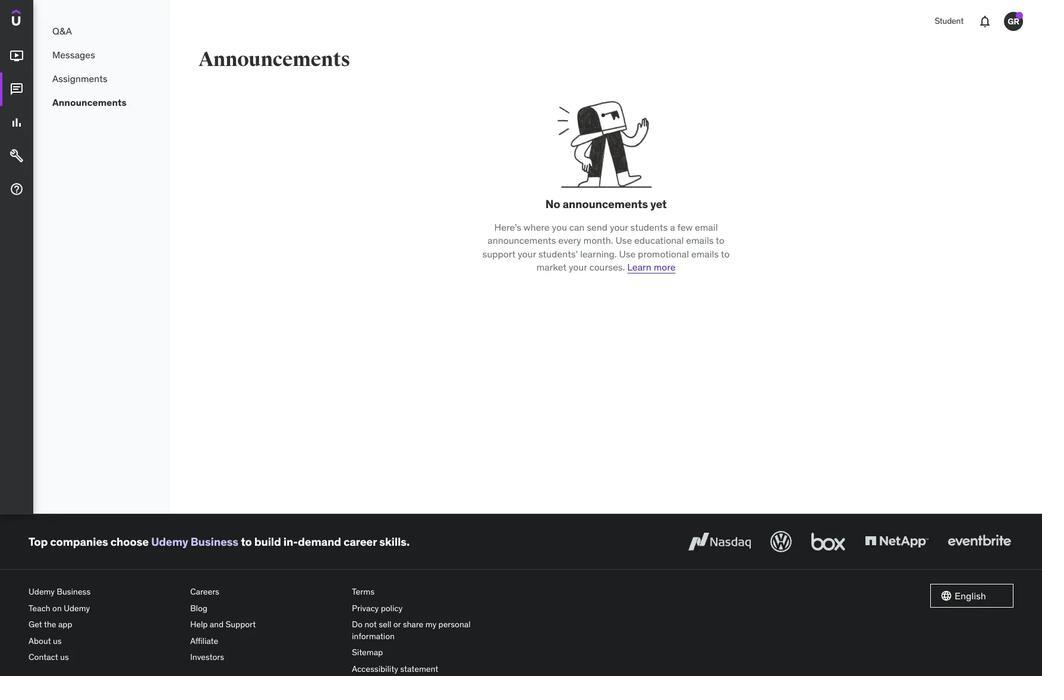Task type: describe. For each thing, give the bounding box(es) containing it.
top
[[29, 535, 48, 549]]

terms link
[[352, 584, 505, 601]]

a
[[671, 221, 676, 233]]

q&a link
[[33, 19, 170, 43]]

terms
[[352, 587, 375, 597]]

blog link
[[190, 601, 343, 617]]

udemy business teach on udemy get the app about us contact us
[[29, 587, 91, 663]]

1 vertical spatial udemy
[[29, 587, 55, 597]]

no announcements yet
[[546, 197, 667, 211]]

0 vertical spatial to
[[716, 235, 725, 246]]

messages
[[52, 49, 95, 61]]

investors link
[[190, 650, 343, 666]]

box image
[[809, 529, 849, 555]]

do
[[352, 619, 363, 630]]

no
[[546, 197, 561, 211]]

1 vertical spatial to
[[722, 248, 730, 260]]

app
[[58, 619, 72, 630]]

help
[[190, 619, 208, 630]]

accessibility
[[352, 664, 399, 675]]

0 vertical spatial your
[[610, 221, 629, 233]]

0 vertical spatial us
[[53, 636, 62, 647]]

1 vertical spatial emails
[[692, 248, 719, 260]]

1 horizontal spatial announcements
[[563, 197, 648, 211]]

not
[[365, 619, 377, 630]]

accessibility statement link
[[352, 662, 505, 676]]

medium image
[[10, 82, 24, 96]]

4 medium image from the top
[[10, 182, 24, 196]]

month.
[[584, 235, 614, 246]]

0 vertical spatial udemy business link
[[151, 535, 239, 549]]

affiliate link
[[190, 633, 343, 650]]

statement
[[401, 664, 439, 675]]

teach on udemy link
[[29, 601, 181, 617]]

career
[[344, 535, 377, 549]]

send
[[587, 221, 608, 233]]

3 medium image from the top
[[10, 149, 24, 163]]

udemy image
[[12, 10, 66, 30]]

here's
[[495, 221, 522, 233]]

2 medium image from the top
[[10, 116, 24, 130]]

2 vertical spatial to
[[241, 535, 252, 549]]

contact
[[29, 652, 58, 663]]

build
[[254, 535, 281, 549]]

educational
[[635, 235, 684, 246]]

you
[[552, 221, 567, 233]]

eventbrite image
[[946, 529, 1014, 555]]

notifications image
[[979, 14, 993, 29]]

careers
[[190, 587, 219, 597]]

can
[[570, 221, 585, 233]]

top companies choose udemy business to build in-demand career skills.
[[29, 535, 410, 549]]

learn more
[[628, 261, 676, 273]]

1 vertical spatial use
[[620, 248, 636, 260]]

help and support link
[[190, 617, 343, 633]]

personal
[[439, 619, 471, 630]]

sitemap
[[352, 648, 383, 658]]

assignments
[[52, 72, 108, 84]]

0 vertical spatial emails
[[687, 235, 714, 246]]

get
[[29, 619, 42, 630]]

companies
[[50, 535, 108, 549]]

nasdaq image
[[686, 529, 754, 555]]

1 horizontal spatial your
[[569, 261, 588, 273]]

1 vertical spatial us
[[60, 652, 69, 663]]

yet
[[651, 197, 667, 211]]

or
[[394, 619, 401, 630]]

and
[[210, 619, 224, 630]]

few
[[678, 221, 693, 233]]

careers blog help and support affiliate investors
[[190, 587, 256, 663]]

the
[[44, 619, 56, 630]]

support
[[226, 619, 256, 630]]

learning.
[[581, 248, 617, 260]]

every
[[559, 235, 582, 246]]

0 vertical spatial announcements
[[199, 47, 350, 72]]

my
[[426, 619, 437, 630]]



Task type: vqa. For each thing, say whether or not it's contained in the screenshot.
first medium image from the bottom of the page
yes



Task type: locate. For each thing, give the bounding box(es) containing it.
udemy
[[151, 535, 188, 549], [29, 587, 55, 597], [64, 603, 90, 614]]

0 vertical spatial use
[[616, 235, 633, 246]]

0 horizontal spatial udemy
[[29, 587, 55, 597]]

student
[[935, 16, 964, 26]]

1 vertical spatial business
[[57, 587, 91, 597]]

more
[[654, 261, 676, 273]]

announcements inside announcements link
[[52, 96, 127, 108]]

sell
[[379, 619, 392, 630]]

terms privacy policy do not sell or share my personal information sitemap accessibility statement
[[352, 587, 471, 675]]

courses.
[[590, 261, 625, 273]]

student link
[[928, 7, 972, 36]]

about us link
[[29, 633, 181, 650]]

learn
[[628, 261, 652, 273]]

1 vertical spatial your
[[518, 248, 537, 260]]

netapp image
[[863, 529, 932, 555]]

gr
[[1009, 16, 1020, 27]]

q&a
[[52, 25, 72, 37]]

2 horizontal spatial udemy
[[151, 535, 188, 549]]

business up on
[[57, 587, 91, 597]]

your down the students'
[[569, 261, 588, 273]]

0 vertical spatial announcements
[[563, 197, 648, 211]]

announcements
[[199, 47, 350, 72], [52, 96, 127, 108]]

skills.
[[379, 535, 410, 549]]

email
[[695, 221, 718, 233]]

small image
[[941, 590, 953, 602]]

use up learn at the right top
[[620, 248, 636, 260]]

1 vertical spatial announcements
[[52, 96, 127, 108]]

udemy right "choose"
[[151, 535, 188, 549]]

choose
[[111, 535, 149, 549]]

you have alerts image
[[1017, 12, 1024, 19]]

0 horizontal spatial business
[[57, 587, 91, 597]]

sitemap link
[[352, 645, 505, 662]]

udemy business link up get the app 'link'
[[29, 584, 181, 601]]

2 vertical spatial your
[[569, 261, 588, 273]]

market
[[537, 261, 567, 273]]

us right about
[[53, 636, 62, 647]]

share
[[403, 619, 424, 630]]

business inside the udemy business teach on udemy get the app about us contact us
[[57, 587, 91, 597]]

policy
[[381, 603, 403, 614]]

privacy policy link
[[352, 601, 505, 617]]

medium image
[[10, 49, 24, 63], [10, 116, 24, 130], [10, 149, 24, 163], [10, 182, 24, 196]]

0 horizontal spatial announcements
[[488, 235, 557, 246]]

in-
[[284, 535, 298, 549]]

udemy business link
[[151, 535, 239, 549], [29, 584, 181, 601]]

udemy business link up careers at left
[[151, 535, 239, 549]]

1 horizontal spatial udemy
[[64, 603, 90, 614]]

english
[[955, 590, 987, 602]]

announcements up send
[[563, 197, 648, 211]]

announcements link
[[33, 90, 170, 114]]

do not sell or share my personal information button
[[352, 617, 505, 645]]

announcements
[[563, 197, 648, 211], [488, 235, 557, 246]]

teach
[[29, 603, 50, 614]]

us
[[53, 636, 62, 647], [60, 652, 69, 663]]

0 horizontal spatial your
[[518, 248, 537, 260]]

messages link
[[33, 43, 170, 67]]

affiliate
[[190, 636, 218, 647]]

business up careers at left
[[191, 535, 239, 549]]

careers link
[[190, 584, 343, 601]]

on
[[52, 603, 62, 614]]

announcements down here's on the top of page
[[488, 235, 557, 246]]

your right the support
[[518, 248, 537, 260]]

english button
[[931, 584, 1014, 608]]

2 horizontal spatial your
[[610, 221, 629, 233]]

demand
[[298, 535, 341, 549]]

0 vertical spatial udemy
[[151, 535, 188, 549]]

1 horizontal spatial business
[[191, 535, 239, 549]]

support
[[483, 248, 516, 260]]

2 vertical spatial udemy
[[64, 603, 90, 614]]

to
[[716, 235, 725, 246], [722, 248, 730, 260], [241, 535, 252, 549]]

blog
[[190, 603, 208, 614]]

business
[[191, 535, 239, 549], [57, 587, 91, 597]]

contact us link
[[29, 650, 181, 666]]

students
[[631, 221, 668, 233]]

1 horizontal spatial announcements
[[199, 47, 350, 72]]

students'
[[539, 248, 578, 260]]

investors
[[190, 652, 224, 663]]

get the app link
[[29, 617, 181, 633]]

emails
[[687, 235, 714, 246], [692, 248, 719, 260]]

your
[[610, 221, 629, 233], [518, 248, 537, 260], [569, 261, 588, 273]]

here's where you can send your students a few email announcements every month. use educational emails to support your students' learning. use promotional emails to market your courses.
[[483, 221, 730, 273]]

0 horizontal spatial announcements
[[52, 96, 127, 108]]

learn more link
[[628, 261, 676, 273]]

us right contact
[[60, 652, 69, 663]]

1 vertical spatial announcements
[[488, 235, 557, 246]]

1 vertical spatial udemy business link
[[29, 584, 181, 601]]

1 medium image from the top
[[10, 49, 24, 63]]

announcements inside here's where you can send your students a few email announcements every month. use educational emails to support your students' learning. use promotional emails to market your courses.
[[488, 235, 557, 246]]

udemy up teach on the left of the page
[[29, 587, 55, 597]]

0 vertical spatial business
[[191, 535, 239, 549]]

where
[[524, 221, 550, 233]]

about
[[29, 636, 51, 647]]

use right month.
[[616, 235, 633, 246]]

assignments link
[[33, 67, 170, 90]]

privacy
[[352, 603, 379, 614]]

gr link
[[1000, 7, 1029, 36]]

your right send
[[610, 221, 629, 233]]

information
[[352, 631, 395, 642]]

volkswagen image
[[769, 529, 795, 555]]

promotional
[[638, 248, 690, 260]]

udemy right on
[[64, 603, 90, 614]]



